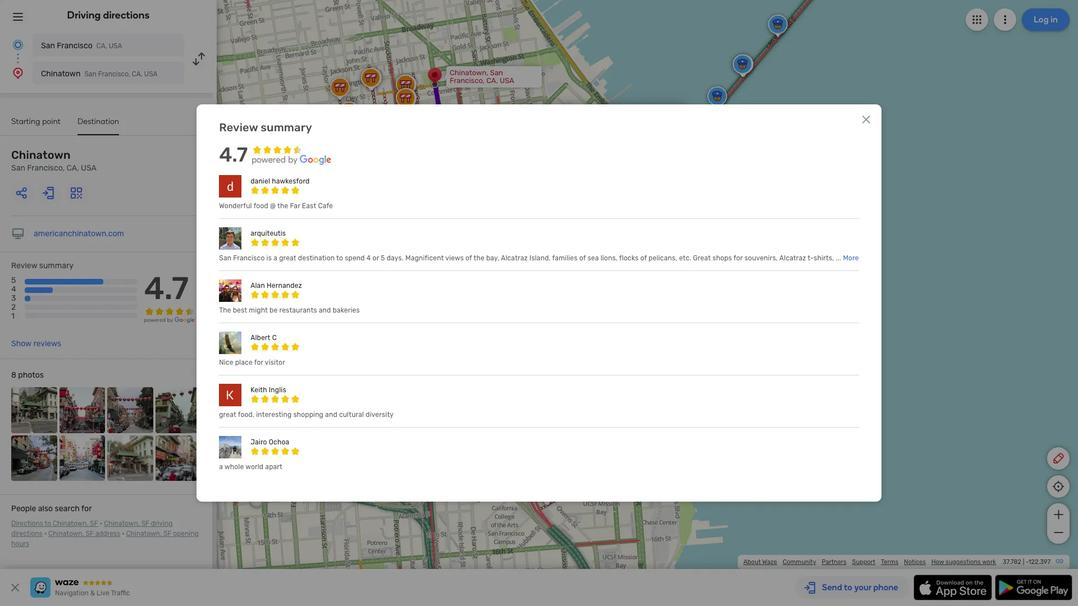 Task type: locate. For each thing, give the bounding box(es) containing it.
× link
[[675, 107, 685, 117]]

sf inside 'chinatown, sf opening hours'
[[163, 530, 171, 538]]

about waze link
[[744, 559, 777, 566]]

jairo
[[251, 439, 267, 447]]

chinatown san francisco, ca, usa down san francisco ca, usa
[[41, 69, 158, 79]]

0 horizontal spatial francisco
[[57, 41, 93, 51]]

alcatraz right 'bay,'
[[501, 255, 528, 263]]

alcatraz left t-
[[780, 255, 806, 263]]

summary
[[261, 121, 312, 134], [39, 261, 74, 271]]

1 vertical spatial 4
[[11, 285, 16, 294]]

to
[[336, 255, 343, 263], [45, 520, 51, 528]]

a
[[274, 255, 277, 263], [219, 464, 223, 471]]

image 1 of chinatown, sf image
[[11, 388, 57, 433]]

the right @
[[277, 202, 288, 210]]

great
[[693, 255, 711, 263]]

0 vertical spatial review
[[219, 121, 258, 134]]

daniel
[[251, 178, 270, 186]]

francisco, inside chinatown, san francisco, ca, usa
[[450, 76, 485, 85]]

francisco left is
[[233, 255, 265, 263]]

food
[[254, 202, 268, 210]]

0 vertical spatial 4
[[367, 255, 371, 263]]

hernandez
[[267, 282, 302, 290]]

ca, inside san francisco ca, usa
[[96, 42, 107, 50]]

or
[[373, 255, 379, 263]]

interesting
[[256, 411, 292, 419]]

computer image
[[11, 227, 25, 241]]

1 vertical spatial the
[[474, 255, 485, 263]]

0 vertical spatial a
[[274, 255, 277, 263]]

0 horizontal spatial review summary
[[11, 261, 74, 271]]

community link
[[783, 559, 816, 566]]

hawkesford
[[272, 178, 310, 186]]

1 vertical spatial chinatown
[[11, 148, 71, 162]]

starting point
[[11, 117, 61, 126]]

address
[[95, 530, 120, 538]]

0 horizontal spatial 4
[[11, 285, 16, 294]]

image 3 of chinatown, sf image
[[107, 388, 153, 433]]

francisco for san francisco
[[57, 41, 93, 51]]

chinatown, inside 'chinatown, sf opening hours'
[[126, 530, 162, 538]]

122.397
[[1029, 559, 1051, 566]]

review
[[219, 121, 258, 134], [11, 261, 37, 271]]

great
[[279, 255, 296, 263], [219, 411, 236, 419]]

5 up 3
[[11, 276, 16, 285]]

might
[[249, 307, 268, 315]]

2 vertical spatial for
[[81, 504, 92, 514]]

directions right driving
[[103, 9, 150, 21]]

1 vertical spatial summary
[[39, 261, 74, 271]]

francisco for san francisco is a great destination to spend 4 or 5 days. magnificent views of the bay, alcatraz island, families of sea lions, flocks of pelicans, etc. great shops for souvenirs, alcatraz t-shirts, ...
[[233, 255, 265, 263]]

0 vertical spatial directions
[[103, 9, 150, 21]]

for
[[734, 255, 743, 263], [254, 359, 263, 367], [81, 504, 92, 514]]

francisco,
[[98, 70, 130, 78], [450, 76, 485, 85], [27, 163, 65, 173], [279, 406, 314, 415]]

chinatown, for chinatown, san francisco, ca, usa
[[450, 69, 488, 77]]

review summary
[[219, 121, 312, 134], [11, 261, 74, 271]]

image 5 of chinatown, sf image
[[11, 436, 57, 481]]

1 horizontal spatial the
[[474, 255, 485, 263]]

live
[[97, 590, 109, 598]]

1 vertical spatial for
[[254, 359, 263, 367]]

current location image
[[11, 38, 25, 52]]

point
[[42, 117, 61, 126]]

link image
[[1055, 557, 1064, 566]]

francisco down driving
[[57, 41, 93, 51]]

1 horizontal spatial to
[[336, 255, 343, 263]]

image 4 of chinatown, sf image
[[155, 388, 201, 433]]

keith
[[251, 387, 267, 395]]

...
[[836, 255, 842, 263]]

a left "whole"
[[219, 464, 223, 471]]

the left 'bay,'
[[474, 255, 485, 263]]

nice
[[219, 359, 233, 367]]

0 vertical spatial great
[[279, 255, 296, 263]]

5 right or
[[381, 255, 385, 263]]

directions down the directions
[[11, 530, 43, 538]]

about waze community partners support terms notices how suggestions work
[[744, 559, 996, 566]]

sf inside chinatown, sf driving directions
[[141, 520, 149, 528]]

summary down americanchinatown.com
[[39, 261, 74, 271]]

1 horizontal spatial review summary
[[219, 121, 312, 134]]

for right 'search'
[[81, 504, 92, 514]]

1 horizontal spatial francisco
[[233, 255, 265, 263]]

1 of from the left
[[466, 255, 472, 263]]

food,
[[238, 411, 255, 419]]

2 horizontal spatial of
[[641, 255, 647, 263]]

keith inglis
[[251, 387, 286, 395]]

0 horizontal spatial alcatraz
[[501, 255, 528, 263]]

chinatown, inside chinatown, sf driving directions
[[104, 520, 140, 528]]

1 horizontal spatial a
[[274, 255, 277, 263]]

0 horizontal spatial to
[[45, 520, 51, 528]]

san francisco ca, usa
[[41, 41, 122, 51]]

4 up 2
[[11, 285, 16, 294]]

shirts,
[[814, 255, 834, 263]]

and left bakeries
[[319, 307, 331, 315]]

1 horizontal spatial summary
[[261, 121, 312, 134]]

americanchinatown.com link
[[34, 229, 124, 239]]

&
[[90, 590, 95, 598]]

1 vertical spatial chinatown san francisco, ca, usa
[[11, 148, 97, 173]]

great left food,
[[219, 411, 236, 419]]

1 horizontal spatial 5
[[381, 255, 385, 263]]

and left cultural at the left of page
[[325, 411, 337, 419]]

a right is
[[274, 255, 277, 263]]

0 vertical spatial chinatown
[[41, 69, 81, 79]]

5 4 3 2 1
[[11, 276, 16, 322]]

1 vertical spatial francisco
[[233, 255, 265, 263]]

chinatown, inside chinatown, san francisco, ca, usa
[[450, 69, 488, 77]]

for right shops
[[734, 255, 743, 263]]

0 horizontal spatial the
[[277, 202, 288, 210]]

image 2 of chinatown, sf image
[[59, 388, 105, 433]]

x image
[[8, 581, 22, 595]]

alan
[[251, 282, 265, 290]]

location image
[[11, 66, 25, 80]]

image 6 of chinatown, sf image
[[59, 436, 105, 481]]

1 horizontal spatial for
[[254, 359, 263, 367]]

chinatown, sf driving directions link
[[11, 520, 173, 538]]

1 alcatraz from the left
[[501, 255, 528, 263]]

shopping
[[293, 411, 324, 419]]

driving directions
[[67, 9, 150, 21]]

of right "views"
[[466, 255, 472, 263]]

ochoa
[[269, 439, 289, 447]]

great right is
[[279, 255, 296, 263]]

2 horizontal spatial for
[[734, 255, 743, 263]]

traffic
[[111, 590, 130, 598]]

review summary down computer icon
[[11, 261, 74, 271]]

4.7
[[219, 143, 248, 167], [144, 270, 189, 307]]

0 horizontal spatial for
[[81, 504, 92, 514]]

0 vertical spatial summary
[[261, 121, 312, 134]]

chinatown down san francisco ca, usa
[[41, 69, 81, 79]]

2
[[11, 303, 16, 312]]

0 vertical spatial for
[[734, 255, 743, 263]]

0 vertical spatial francisco
[[57, 41, 93, 51]]

pencil image
[[1052, 452, 1065, 466]]

for right place
[[254, 359, 263, 367]]

people
[[11, 504, 36, 514]]

navigation & live traffic
[[55, 590, 130, 598]]

0 vertical spatial 5
[[381, 255, 385, 263]]

4 left or
[[367, 255, 371, 263]]

nice place for visitor
[[219, 359, 285, 367]]

0 horizontal spatial a
[[219, 464, 223, 471]]

of right flocks at top
[[641, 255, 647, 263]]

1 vertical spatial a
[[219, 464, 223, 471]]

usa
[[109, 42, 122, 50], [144, 70, 158, 78], [500, 76, 514, 85], [81, 163, 97, 173], [329, 406, 344, 415]]

more
[[843, 255, 859, 263]]

to left spend
[[336, 255, 343, 263]]

1 horizontal spatial 4
[[367, 255, 371, 263]]

1 horizontal spatial 4.7
[[219, 143, 248, 167]]

sf for opening
[[163, 530, 171, 538]]

photos
[[18, 371, 44, 380]]

chinatown san francisco, ca, usa down point
[[11, 148, 97, 173]]

1 horizontal spatial of
[[579, 255, 586, 263]]

4
[[367, 255, 371, 263], [11, 285, 16, 294]]

1 vertical spatial great
[[219, 411, 236, 419]]

chinatown down starting point button
[[11, 148, 71, 162]]

partners link
[[822, 559, 847, 566]]

0 horizontal spatial 5
[[11, 276, 16, 285]]

1 vertical spatial review
[[11, 261, 37, 271]]

1 horizontal spatial alcatraz
[[780, 255, 806, 263]]

3 of from the left
[[641, 255, 647, 263]]

3
[[11, 294, 16, 303]]

usa inside chinatown, san francisco, ca, usa
[[500, 76, 514, 85]]

0 vertical spatial to
[[336, 255, 343, 263]]

to down also
[[45, 520, 51, 528]]

image 7 of chinatown, sf image
[[107, 436, 153, 481]]

and
[[319, 307, 331, 315], [325, 411, 337, 419]]

chinatown, for chinatown, sf address
[[48, 530, 84, 538]]

of
[[466, 255, 472, 263], [579, 255, 586, 263], [641, 255, 647, 263]]

chinatown, sf driving directions
[[11, 520, 173, 538]]

0 horizontal spatial directions
[[11, 530, 43, 538]]

support link
[[852, 559, 876, 566]]

review summary up daniel
[[219, 121, 312, 134]]

etc.
[[679, 255, 692, 263]]

summary up hawkesford
[[261, 121, 312, 134]]

sf for driving
[[141, 520, 149, 528]]

cafe
[[318, 202, 333, 210]]

of left sea
[[579, 255, 586, 263]]

1 vertical spatial 4.7
[[144, 270, 189, 307]]

0 horizontal spatial of
[[466, 255, 472, 263]]

1 horizontal spatial great
[[279, 255, 296, 263]]

directions inside chinatown, sf driving directions
[[11, 530, 43, 538]]

0 vertical spatial review summary
[[219, 121, 312, 134]]

directions
[[103, 9, 150, 21], [11, 530, 43, 538]]

souvenirs,
[[745, 255, 778, 263]]

1 vertical spatial directions
[[11, 530, 43, 538]]

1 vertical spatial 5
[[11, 276, 16, 285]]

1 horizontal spatial review
[[219, 121, 258, 134]]

about
[[744, 559, 761, 566]]

1
[[11, 312, 15, 322]]

magnificent
[[406, 255, 444, 263]]

chinatown
[[41, 69, 81, 79], [11, 148, 71, 162]]



Task type: describe. For each thing, give the bounding box(es) containing it.
zoom in image
[[1052, 508, 1066, 522]]

t-
[[808, 255, 814, 263]]

×
[[677, 107, 682, 117]]

opening
[[173, 530, 199, 538]]

sea
[[588, 255, 599, 263]]

work
[[982, 559, 996, 566]]

2 alcatraz from the left
[[780, 255, 806, 263]]

is
[[267, 255, 272, 263]]

pelicans,
[[649, 255, 678, 263]]

support
[[852, 559, 876, 566]]

jairo ochoa
[[251, 439, 289, 447]]

chinatown, sf opening hours
[[11, 530, 199, 548]]

0 horizontal spatial summary
[[39, 261, 74, 271]]

people also search for
[[11, 504, 92, 514]]

alan hernandez
[[251, 282, 302, 290]]

|
[[1023, 559, 1025, 566]]

chinatown, sf opening hours link
[[11, 530, 199, 548]]

how
[[932, 559, 944, 566]]

a whole world apart
[[219, 464, 283, 471]]

driving
[[151, 520, 173, 528]]

show reviews
[[11, 339, 61, 349]]

diversity
[[366, 411, 394, 419]]

directions to chinatown, sf link
[[11, 520, 98, 528]]

how suggestions work link
[[932, 559, 996, 566]]

2 of from the left
[[579, 255, 586, 263]]

suggestions
[[946, 559, 981, 566]]

inglis
[[269, 387, 286, 395]]

the
[[219, 307, 231, 315]]

best
[[233, 307, 247, 315]]

0 vertical spatial and
[[319, 307, 331, 315]]

ca, inside chinatown, san francisco, ca, usa
[[486, 76, 498, 85]]

1 vertical spatial to
[[45, 520, 51, 528]]

0 vertical spatial 4.7
[[219, 143, 248, 167]]

east
[[302, 202, 316, 210]]

albert
[[251, 334, 270, 342]]

navigation
[[55, 590, 89, 598]]

reviews
[[33, 339, 61, 349]]

also
[[38, 504, 53, 514]]

8 photos
[[11, 371, 44, 380]]

5 inside 5 4 3 2 1
[[11, 276, 16, 285]]

hours
[[11, 540, 29, 548]]

waze
[[763, 559, 777, 566]]

chinatown, sf address link
[[48, 530, 120, 538]]

zoom out image
[[1052, 526, 1066, 540]]

spend
[[345, 255, 365, 263]]

terms
[[881, 559, 899, 566]]

arquiteutis
[[251, 230, 286, 238]]

1 vertical spatial review summary
[[11, 261, 74, 271]]

shops
[[713, 255, 732, 263]]

@
[[270, 202, 276, 210]]

san francisco, ca, usa
[[265, 406, 344, 415]]

flocks
[[619, 255, 639, 263]]

destination
[[298, 255, 335, 263]]

great food, interesting shopping and cultural diversity
[[219, 411, 394, 419]]

terms link
[[881, 559, 899, 566]]

chinatown, for chinatown, sf driving directions
[[104, 520, 140, 528]]

be
[[270, 307, 278, 315]]

san inside chinatown, san francisco, ca, usa
[[490, 69, 503, 77]]

0 vertical spatial chinatown san francisco, ca, usa
[[41, 69, 158, 79]]

driving
[[67, 9, 101, 21]]

x image
[[860, 113, 873, 126]]

destination
[[78, 117, 119, 126]]

partners
[[822, 559, 847, 566]]

san francisco is a great destination to spend 4 or 5 days. magnificent views of the bay, alcatraz island, families of sea lions, flocks of pelicans, etc. great shops for souvenirs, alcatraz t-shirts, ... more
[[219, 255, 859, 263]]

1 horizontal spatial directions
[[103, 9, 150, 21]]

1 vertical spatial and
[[325, 411, 337, 419]]

directions to chinatown, sf
[[11, 520, 98, 528]]

search
[[55, 504, 80, 514]]

island,
[[530, 255, 551, 263]]

0 horizontal spatial great
[[219, 411, 236, 419]]

8
[[11, 371, 16, 380]]

chinatown, for chinatown, sf opening hours
[[126, 530, 162, 538]]

families
[[552, 255, 578, 263]]

starting
[[11, 117, 40, 126]]

sf for address
[[86, 530, 94, 538]]

notices link
[[904, 559, 926, 566]]

0 horizontal spatial review
[[11, 261, 37, 271]]

visitor
[[265, 359, 285, 367]]

starting point button
[[11, 117, 61, 134]]

0 horizontal spatial 4.7
[[144, 270, 189, 307]]

image 8 of chinatown, sf image
[[155, 436, 201, 481]]

chinatown, san francisco, ca, usa
[[450, 69, 514, 85]]

show
[[11, 339, 31, 349]]

destination button
[[78, 117, 119, 135]]

days.
[[387, 255, 404, 263]]

37.782 | -122.397
[[1003, 559, 1051, 566]]

daniel hawkesford
[[251, 178, 310, 186]]

the best might be restaurants  and bakeries
[[219, 307, 360, 315]]

0 vertical spatial the
[[277, 202, 288, 210]]

albert c
[[251, 334, 277, 342]]

americanchinatown.com
[[34, 229, 124, 239]]

-
[[1026, 559, 1029, 566]]

usa inside san francisco ca, usa
[[109, 42, 122, 50]]

wonderful
[[219, 202, 252, 210]]



Task type: vqa. For each thing, say whether or not it's contained in the screenshot.


